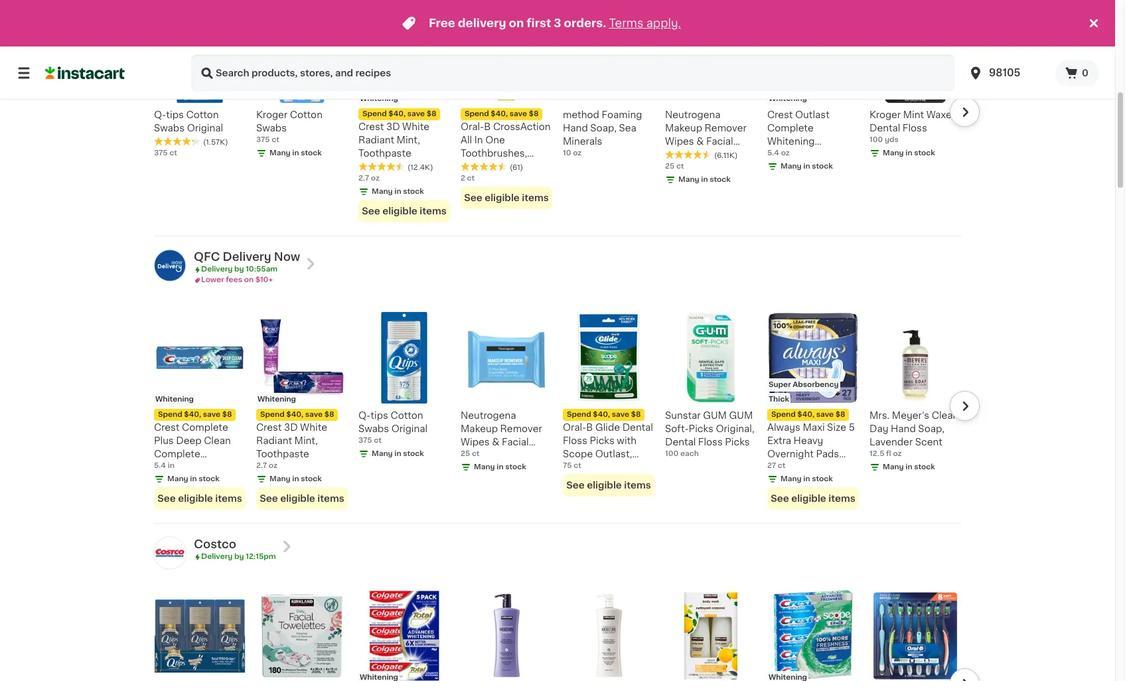 Task type: describe. For each thing, give the bounding box(es) containing it.
0 horizontal spatial towelettes
[[461, 464, 512, 474]]

0 vertical spatial wipes
[[665, 137, 694, 146]]

(6.11k)
[[714, 152, 738, 160]]

eligible for clean
[[178, 494, 213, 503]]

overnight
[[767, 450, 814, 459]]

crest for spend $40, save $8 crest complete plus deep clean complete whitening toothpaste, effervescent mint
[[154, 423, 180, 432]]

stock down the (12.4k)
[[403, 188, 424, 195]]

(1.57k)
[[203, 139, 228, 146]]

radiant for spend $40, save $8 crest 3d white radiant mint, toothpaste
[[358, 136, 394, 145]]

see eligible items for extra
[[771, 494, 855, 503]]

eligible down the (12.4k)
[[382, 207, 417, 216]]

foaming
[[602, 110, 642, 120]]

mrs.
[[870, 411, 890, 420]]

0 horizontal spatial cleansing
[[461, 451, 507, 460]]

12.5
[[870, 450, 884, 458]]

qfc delivery now
[[194, 252, 300, 262]]

orders.
[[564, 18, 606, 29]]

b for crossaction
[[484, 122, 491, 132]]

see eligible items button down outlast,
[[563, 474, 654, 497]]

fees
[[226, 276, 242, 284]]

floss inside spend $40, save $8 oral-b glide dental floss picks with scope outlast, mint
[[563, 436, 587, 446]]

glide
[[595, 423, 620, 432]]

original,
[[716, 424, 754, 434]]

maxi
[[803, 423, 825, 432]]

spend $40, save $8 oral-b crossaction all in one toothbrushes, deep plaque removal, medium, 2 count
[[461, 110, 551, 198]]

3
[[554, 18, 561, 29]]

0 vertical spatial makeup
[[665, 124, 702, 133]]

size
[[827, 423, 846, 432]]

5.4 in
[[154, 462, 175, 470]]

1 horizontal spatial 25 ct
[[665, 163, 684, 170]]

12:15pm
[[246, 553, 276, 560]]

sunstar gum gum soft-picks original, dental floss picks 100 each
[[665, 411, 754, 458]]

terms apply. link
[[609, 18, 681, 29]]

heavy
[[794, 436, 823, 446]]

$40, for scope
[[593, 411, 610, 418]]

mint, for spend $40, save $8 crest 3d white radiant mint, toothpaste 2.7 oz
[[294, 436, 318, 446]]

$40, for pads
[[797, 411, 815, 418]]

on for delivery
[[509, 18, 524, 29]]

75
[[563, 462, 572, 470]]

all
[[461, 136, 472, 145]]

save for deep
[[510, 110, 527, 118]]

extra
[[767, 436, 791, 446]]

fl
[[886, 450, 891, 458]]

2 ct
[[461, 175, 475, 182]]

see eligible items down the (12.4k)
[[362, 207, 447, 216]]

by for 10:55am
[[234, 266, 244, 273]]

$40, for oz
[[286, 411, 303, 418]]

see eligible items button for mint,
[[256, 487, 348, 510]]

cotton for q-tips cotton swabs original 375 ct
[[391, 411, 423, 420]]

method foaming hand soap, sea minerals 10 oz
[[563, 110, 642, 157]]

$40, for deep
[[491, 110, 508, 118]]

plaque
[[488, 162, 521, 172]]

0 vertical spatial 2.7
[[358, 175, 369, 182]]

27
[[767, 462, 776, 470]]

10
[[563, 150, 571, 157]]

count
[[469, 189, 498, 198]]

crest for spend $40, save $8 crest 3d white radiant mint, toothpaste 2.7 oz
[[256, 423, 282, 432]]

limited time offer region
[[0, 0, 1086, 46]]

clean inside mrs. meyer's clean day hand soap, lavender scent 12.5 fl oz
[[932, 411, 959, 420]]

q-tips cotton swabs original
[[154, 110, 223, 133]]

1 vertical spatial wipes
[[461, 438, 490, 447]]

product group containing always maxi size 5 extra heavy overnight pads with wings
[[767, 312, 859, 510]]

1 vertical spatial &
[[492, 438, 499, 447]]

1 vertical spatial makeup
[[461, 424, 498, 434]]

deep inside spend $40, save $8 crest complete plus deep clean complete whitening toothpaste, effervescent mint
[[176, 436, 202, 446]]

toothpaste for spend $40, save $8 crest 3d white radiant mint, toothpaste
[[358, 149, 411, 158]]

0 button
[[1055, 60, 1099, 86]]

q-tips cotton swabs original 375 ct
[[358, 411, 428, 444]]

1 item carousel region from the top
[[135, 6, 980, 231]]

free
[[429, 18, 455, 29]]

Search field
[[191, 54, 955, 92]]

deep inside spend $40, save $8 oral-b crossaction all in one toothbrushes, deep plaque removal, medium, 2 count
[[461, 162, 486, 172]]

soap, inside method foaming hand soap, sea minerals 10 oz
[[590, 124, 617, 133]]

1 vertical spatial 375
[[154, 150, 168, 157]]

see eligible items button for clean
[[154, 487, 246, 510]]

absorbency
[[793, 381, 839, 389]]

1 horizontal spatial neutrogena
[[665, 110, 721, 120]]

delivery for 10:55am
[[201, 266, 232, 273]]

0 vertical spatial delivery
[[223, 252, 271, 262]]

tips for q-tips cotton swabs original
[[166, 110, 184, 120]]

crest for spend $40, save $8 crest 3d white radiant mint, toothpaste
[[358, 122, 384, 132]]

product group containing crest complete plus deep clean complete whitening toothpaste, effervescent mint
[[154, 312, 246, 510]]

2 gum from the left
[[729, 411, 753, 420]]

$8 for toothpaste,
[[222, 411, 232, 418]]

original for q-tips cotton swabs original
[[187, 124, 223, 133]]

0
[[1082, 68, 1089, 78]]

qfc
[[194, 252, 220, 262]]

lower
[[201, 276, 224, 284]]

now
[[274, 252, 300, 262]]

see for mint,
[[260, 494, 278, 503]]

$8 for oz
[[324, 411, 334, 418]]

$10+
[[255, 276, 273, 284]]

day
[[870, 424, 888, 434]]

$8 for scope
[[631, 411, 641, 418]]

1 vertical spatial 25 ct
[[461, 450, 480, 458]]

qfc delivery now image
[[154, 250, 186, 282]]

crest outlast complete whitening toothpaste
[[767, 110, 830, 160]]

by for 12:15pm
[[234, 553, 244, 560]]

lower fees on $10+
[[201, 276, 273, 284]]

eligible for mint,
[[280, 494, 315, 503]]

1 vertical spatial neutrogena
[[461, 411, 516, 420]]

see eligible items for clean
[[158, 494, 242, 503]]

in
[[474, 136, 483, 145]]

kroger for kroger mint waxed dental floss
[[870, 110, 901, 120]]

2 inside spend $40, save $8 oral-b crossaction all in one toothbrushes, deep plaque removal, medium, 2 count
[[461, 189, 466, 198]]

always
[[767, 423, 800, 432]]

soap, inside mrs. meyer's clean day hand soap, lavender scent 12.5 fl oz
[[918, 424, 944, 434]]

5.4 oz
[[767, 150, 790, 157]]

see eligible items button for in
[[461, 187, 552, 209]]

375 ct
[[154, 150, 177, 157]]

items for mint,
[[317, 494, 344, 503]]

2 vertical spatial complete
[[154, 450, 200, 459]]

save for oz
[[305, 411, 323, 418]]

oral- for in
[[461, 122, 484, 132]]

eligible down outlast,
[[587, 481, 622, 490]]

each
[[680, 450, 699, 458]]

original for q-tips cotton swabs original 375 ct
[[391, 424, 428, 434]]

pads
[[816, 450, 839, 459]]

costco
[[194, 539, 236, 550]]

spend for deep
[[465, 110, 489, 118]]

0 vertical spatial 25
[[665, 163, 675, 170]]

yds
[[885, 136, 899, 144]]

eligible for in
[[485, 193, 520, 203]]

2.7 oz
[[358, 175, 380, 182]]

removal,
[[461, 175, 504, 185]]

1 vertical spatial neutrogena makeup remover wipes & facial cleansing towelettes
[[461, 411, 542, 474]]

mint, for spend $40, save $8 crest 3d white radiant mint, toothpaste
[[397, 136, 420, 145]]

with
[[617, 436, 637, 446]]

spend for scope
[[567, 411, 591, 418]]

oral- for floss
[[563, 423, 586, 432]]

cotton inside "kroger cotton swabs 375 ct"
[[290, 110, 323, 120]]

see down the 2.7 oz
[[362, 207, 380, 216]]

medium,
[[506, 175, 546, 185]]

first
[[527, 18, 551, 29]]

2 whitening link from the left
[[767, 590, 859, 681]]

minerals
[[563, 137, 602, 146]]

1 vertical spatial complete
[[182, 423, 228, 432]]

toothbrushes,
[[461, 149, 527, 158]]

toothpaste for spend $40, save $8 crest 3d white radiant mint, toothpaste 2.7 oz
[[256, 450, 309, 459]]

free delivery on first 3 orders. terms apply.
[[429, 18, 681, 29]]

delivery
[[458, 18, 506, 29]]

10:55am
[[246, 266, 278, 273]]

delivery by 12:15pm
[[201, 553, 276, 560]]

sea
[[619, 124, 636, 133]]

super
[[769, 381, 791, 389]]

100 inside the kroger mint waxed dental floss 100 yds
[[870, 136, 883, 144]]

1 horizontal spatial cleansing
[[665, 150, 712, 160]]

see eligible items button down the (12.4k)
[[358, 200, 450, 223]]

with
[[767, 463, 789, 472]]

terms
[[609, 18, 644, 29]]

save inside spend $40, save $8 crest 3d white radiant mint, toothpaste
[[407, 110, 425, 118]]



Task type: vqa. For each thing, say whether or not it's contained in the screenshot.
headphones
no



Task type: locate. For each thing, give the bounding box(es) containing it.
see up 12:15pm
[[260, 494, 278, 503]]

1 vertical spatial deep
[[176, 436, 202, 446]]

toothpaste
[[358, 149, 411, 158], [767, 150, 820, 160], [256, 450, 309, 459]]

see eligible items button
[[461, 187, 552, 209], [358, 200, 450, 223], [563, 474, 654, 497], [154, 487, 246, 510], [256, 487, 348, 510], [767, 487, 859, 510]]

swabs inside "kroger cotton swabs 375 ct"
[[256, 124, 287, 133]]

kroger for kroger cotton swabs
[[256, 110, 288, 120]]

meyer's
[[892, 411, 929, 420]]

on left first
[[509, 18, 524, 29]]

see eligible items button down toothpaste,
[[154, 487, 246, 510]]

2 vertical spatial dental
[[665, 438, 696, 447]]

98105
[[989, 68, 1021, 78]]

soap, up scent
[[918, 424, 944, 434]]

2 vertical spatial mint
[[216, 489, 237, 499]]

crossaction
[[493, 122, 551, 132]]

item carousel region for qfc delivery now
[[135, 307, 980, 518]]

product group containing oral-b crossaction all in one toothbrushes, deep plaque removal, medium, 2 count
[[461, 12, 552, 209]]

crest inside spend $40, save $8 crest complete plus deep clean complete whitening toothpaste, effervescent mint
[[154, 423, 180, 432]]

1 horizontal spatial on
[[509, 18, 524, 29]]

mint right effervescent
[[216, 489, 237, 499]]

eligible for extra
[[791, 494, 826, 503]]

0 vertical spatial mint
[[903, 110, 924, 120]]

save for scope
[[612, 411, 629, 418]]

q- for q-tips cotton swabs original 375 ct
[[358, 411, 371, 420]]

see eligible items down the wings
[[771, 494, 855, 503]]

0 horizontal spatial soap,
[[590, 124, 617, 133]]

2.7
[[358, 175, 369, 182], [256, 462, 267, 470]]

$40, for toothpaste,
[[184, 411, 201, 418]]

stock down the kroger mint waxed dental floss 100 yds
[[914, 150, 935, 157]]

375 inside "kroger cotton swabs 375 ct"
[[256, 136, 270, 144]]

1 horizontal spatial &
[[696, 137, 704, 146]]

b up one
[[484, 122, 491, 132]]

$40, inside spend $40, save $8 crest 3d white radiant mint, toothpaste
[[389, 110, 406, 118]]

lavender
[[870, 438, 913, 447]]

1 vertical spatial 25
[[461, 450, 470, 458]]

&
[[696, 137, 704, 146], [492, 438, 499, 447]]

1 horizontal spatial oral-
[[563, 423, 586, 432]]

swabs inside q-tips cotton swabs original
[[154, 124, 185, 133]]

makeup
[[665, 124, 702, 133], [461, 424, 498, 434]]

spend inside spend $40, save $8 oral-b crossaction all in one toothbrushes, deep plaque removal, medium, 2 count
[[465, 110, 489, 118]]

cotton
[[186, 110, 219, 120], [290, 110, 323, 120], [391, 411, 423, 420]]

see eligible items button down the spend $40, save $8 crest 3d white radiant mint, toothpaste 2.7 oz
[[256, 487, 348, 510]]

soft-
[[665, 424, 689, 434]]

method
[[563, 110, 599, 120]]

$40, inside spend $40, save $8 oral-b crossaction all in one toothbrushes, deep plaque removal, medium, 2 count
[[491, 110, 508, 118]]

$8 inside spend $40, save $8 oral-b crossaction all in one toothbrushes, deep plaque removal, medium, 2 count
[[529, 110, 539, 118]]

3d for spend $40, save $8 crest 3d white radiant mint, toothpaste
[[386, 122, 400, 132]]

delivery by 10:55am
[[201, 266, 278, 273]]

product group containing oral-b glide dental floss picks with scope outlast, mint
[[563, 312, 654, 497]]

scope
[[563, 450, 593, 459]]

0 horizontal spatial hand
[[563, 124, 588, 133]]

mint inside the kroger mint waxed dental floss 100 yds
[[903, 110, 924, 120]]

0 vertical spatial 5.4
[[767, 150, 779, 157]]

3d for spend $40, save $8 crest 3d white radiant mint, toothpaste 2.7 oz
[[284, 423, 298, 432]]

spend inside the spend $40, save $8 crest 3d white radiant mint, toothpaste 2.7 oz
[[260, 411, 285, 418]]

hand down method
[[563, 124, 588, 133]]

see down with
[[771, 494, 789, 503]]

27 ct
[[767, 462, 786, 470]]

see eligible items button for extra
[[767, 487, 859, 510]]

1 horizontal spatial mint,
[[397, 136, 420, 145]]

spend inside spend $40, save $8 oral-b glide dental floss picks with scope outlast, mint
[[567, 411, 591, 418]]

0 horizontal spatial mint,
[[294, 436, 318, 446]]

on for fees
[[244, 276, 254, 284]]

dental inside sunstar gum gum soft-picks original, dental floss picks 100 each
[[665, 438, 696, 447]]

item carousel region containing whitening
[[135, 585, 980, 681]]

dental inside spend $40, save $8 oral-b glide dental floss picks with scope outlast, mint
[[622, 423, 653, 432]]

spend inside spend $40, save $8 crest 3d white radiant mint, toothpaste
[[362, 110, 387, 118]]

ct inside the q-tips cotton swabs original 375 ct
[[374, 437, 382, 444]]

0 vertical spatial towelettes
[[665, 164, 716, 173]]

0 horizontal spatial 5.4
[[154, 462, 166, 470]]

stock down crest outlast complete whitening toothpaste
[[812, 163, 833, 170]]

oral-
[[461, 122, 484, 132], [563, 423, 586, 432]]

stock down scent
[[914, 464, 935, 471]]

cotton inside q-tips cotton swabs original
[[186, 110, 219, 120]]

$8 inside spend $40, save $8 oral-b glide dental floss picks with scope outlast, mint
[[631, 411, 641, 418]]

swabs
[[154, 124, 185, 133], [256, 124, 287, 133], [358, 424, 389, 434]]

floss up each
[[698, 438, 723, 447]]

0 vertical spatial neutrogena
[[665, 110, 721, 120]]

b inside spend $40, save $8 oral-b glide dental floss picks with scope outlast, mint
[[586, 423, 593, 432]]

tips for q-tips cotton swabs original 375 ct
[[371, 411, 388, 420]]

cotton for q-tips cotton swabs original
[[186, 110, 219, 120]]

375 inside the q-tips cotton swabs original 375 ct
[[358, 437, 372, 444]]

0 horizontal spatial remover
[[500, 424, 542, 434]]

100 left each
[[665, 450, 679, 458]]

mint, inside the spend $40, save $8 crest 3d white radiant mint, toothpaste 2.7 oz
[[294, 436, 318, 446]]

see eligible items for in
[[464, 193, 549, 203]]

1 horizontal spatial facial
[[706, 137, 733, 146]]

1 horizontal spatial 25
[[665, 163, 675, 170]]

1 vertical spatial dental
[[622, 423, 653, 432]]

instacart logo image
[[45, 65, 125, 81]]

mint for deep
[[216, 489, 237, 499]]

100 left yds in the right of the page
[[870, 136, 883, 144]]

swabs inside the q-tips cotton swabs original 375 ct
[[358, 424, 389, 434]]

crest inside the spend $40, save $8 crest 3d white radiant mint, toothpaste 2.7 oz
[[256, 423, 282, 432]]

save
[[407, 110, 425, 118], [510, 110, 527, 118], [203, 411, 220, 418], [305, 411, 323, 418], [612, 411, 629, 418], [816, 411, 834, 418]]

q-
[[154, 110, 166, 120], [358, 411, 371, 420]]

5
[[849, 423, 855, 432]]

1 horizontal spatial gum
[[729, 411, 753, 420]]

mint inside spend $40, save $8 oral-b glide dental floss picks with scope outlast, mint
[[563, 463, 584, 472]]

apply.
[[646, 18, 681, 29]]

hand inside method foaming hand soap, sea minerals 10 oz
[[563, 124, 588, 133]]

kroger inside "kroger cotton swabs 375 ct"
[[256, 110, 288, 120]]

mint,
[[397, 136, 420, 145], [294, 436, 318, 446]]

costco image
[[154, 537, 186, 569]]

oral- up 'all'
[[461, 122, 484, 132]]

b for glide
[[586, 423, 593, 432]]

1 horizontal spatial kroger
[[870, 110, 901, 120]]

eligible
[[485, 193, 520, 203], [382, 207, 417, 216], [587, 481, 622, 490], [178, 494, 213, 503], [280, 494, 315, 503], [791, 494, 826, 503]]

see for in
[[464, 193, 482, 203]]

save inside spend $40, save $8 crest complete plus deep clean complete whitening toothpaste, effervescent mint
[[203, 411, 220, 418]]

None search field
[[191, 54, 955, 92]]

mint for dental
[[563, 463, 584, 472]]

crest inside crest outlast complete whitening toothpaste
[[767, 110, 793, 120]]

dental up yds in the right of the page
[[870, 124, 900, 133]]

thick
[[769, 396, 789, 403]]

one
[[485, 136, 505, 145]]

0 horizontal spatial 3d
[[284, 423, 298, 432]]

items for in
[[522, 193, 549, 203]]

dental inside the kroger mint waxed dental floss 100 yds
[[870, 124, 900, 133]]

0 vertical spatial original
[[187, 124, 223, 133]]

floss down "waxed"
[[903, 124, 927, 133]]

0 horizontal spatial tips
[[166, 110, 184, 120]]

waxed
[[926, 110, 958, 120]]

picks down glide
[[590, 436, 615, 446]]

see for clean
[[158, 494, 176, 503]]

save inside the spend $40, save $8 crest 3d white radiant mint, toothpaste 2.7 oz
[[305, 411, 323, 418]]

outlast
[[795, 110, 830, 120]]

spend $40, save $8 crest 3d white radiant mint, toothpaste
[[358, 110, 436, 158]]

complete
[[767, 124, 814, 133], [182, 423, 228, 432], [154, 450, 200, 459]]

(12.4k)
[[408, 164, 433, 172]]

2 horizontal spatial cotton
[[391, 411, 423, 420]]

cleansing
[[665, 150, 712, 160], [461, 451, 507, 460]]

$40, inside "spend $40, save $8 always maxi size 5 extra heavy overnight pads with wings"
[[797, 411, 815, 418]]

toothpaste inside the spend $40, save $8 crest 3d white radiant mint, toothpaste 2.7 oz
[[256, 450, 309, 459]]

(61)
[[510, 164, 523, 172]]

0 vertical spatial white
[[402, 122, 429, 132]]

oral- up scope
[[563, 423, 586, 432]]

mint down scope
[[563, 463, 584, 472]]

oz inside mrs. meyer's clean day hand soap, lavender scent 12.5 fl oz
[[893, 450, 902, 458]]

1 horizontal spatial hand
[[891, 424, 916, 434]]

stock down "kroger cotton swabs 375 ct"
[[301, 150, 322, 157]]

3d
[[386, 122, 400, 132], [284, 423, 298, 432]]

super absorbency
[[769, 381, 839, 389]]

wings
[[791, 463, 820, 472]]

1 vertical spatial 5.4
[[154, 462, 166, 470]]

1 horizontal spatial b
[[586, 423, 593, 432]]

0 horizontal spatial neutrogena makeup remover wipes & facial cleansing towelettes
[[461, 411, 542, 474]]

0 vertical spatial on
[[509, 18, 524, 29]]

eligible down removal,
[[485, 193, 520, 203]]

5.4 for 5.4 in
[[154, 462, 166, 470]]

1 vertical spatial by
[[234, 553, 244, 560]]

see eligible items down toothpaste,
[[158, 494, 242, 503]]

soap, down "foaming"
[[590, 124, 617, 133]]

items
[[522, 193, 549, 203], [420, 207, 447, 216], [624, 481, 651, 490], [215, 494, 242, 503], [317, 494, 344, 503], [829, 494, 855, 503]]

outlast,
[[595, 450, 632, 459]]

plus
[[154, 436, 174, 446]]

dental
[[870, 124, 900, 133], [622, 423, 653, 432], [665, 438, 696, 447]]

1 vertical spatial hand
[[891, 424, 916, 434]]

0 horizontal spatial clean
[[204, 436, 231, 446]]

0 horizontal spatial mint
[[216, 489, 237, 499]]

white inside the spend $40, save $8 crest 3d white radiant mint, toothpaste 2.7 oz
[[300, 423, 327, 432]]

picks inside spend $40, save $8 oral-b glide dental floss picks with scope outlast, mint
[[590, 436, 615, 446]]

mint, inside spend $40, save $8 crest 3d white radiant mint, toothpaste
[[397, 136, 420, 145]]

delivery up 'delivery by 10:55am'
[[223, 252, 271, 262]]

delivery down costco
[[201, 553, 232, 560]]

tips inside q-tips cotton swabs original
[[166, 110, 184, 120]]

kroger inside the kroger mint waxed dental floss 100 yds
[[870, 110, 901, 120]]

picks down original,
[[725, 438, 750, 447]]

stock left 75
[[505, 464, 526, 471]]

product group
[[358, 12, 450, 223], [461, 12, 552, 209], [154, 312, 246, 510], [256, 312, 348, 510], [563, 312, 654, 497], [767, 312, 859, 510]]

$8 inside spend $40, save $8 crest complete plus deep clean complete whitening toothpaste, effervescent mint
[[222, 411, 232, 418]]

remover
[[705, 124, 747, 133], [500, 424, 542, 434]]

1 vertical spatial oral-
[[563, 423, 586, 432]]

1 vertical spatial facial
[[502, 438, 529, 447]]

$8 inside "spend $40, save $8 always maxi size 5 extra heavy overnight pads with wings"
[[835, 411, 845, 418]]

0 horizontal spatial original
[[187, 124, 223, 133]]

spend inside spend $40, save $8 crest complete plus deep clean complete whitening toothpaste, effervescent mint
[[158, 411, 182, 418]]

b left glide
[[586, 423, 593, 432]]

1 horizontal spatial neutrogena makeup remover wipes & facial cleansing towelettes
[[665, 110, 747, 173]]

spend $40, save $8 oral-b glide dental floss picks with scope outlast, mint
[[563, 411, 653, 472]]

mrs. meyer's clean day hand soap, lavender scent 12.5 fl oz
[[870, 411, 959, 458]]

q- inside q-tips cotton swabs original
[[154, 110, 166, 120]]

2 down 2 ct on the left top
[[461, 189, 466, 198]]

0 horizontal spatial cotton
[[186, 110, 219, 120]]

item carousel region
[[135, 6, 980, 231], [135, 307, 980, 518], [135, 585, 980, 681]]

1 horizontal spatial swabs
[[256, 124, 287, 133]]

spend $40, save $8 crest 3d white radiant mint, toothpaste 2.7 oz
[[256, 411, 334, 470]]

dental down soft-
[[665, 438, 696, 447]]

see eligible items
[[464, 193, 549, 203], [362, 207, 447, 216], [566, 481, 651, 490], [158, 494, 242, 503], [260, 494, 344, 503], [771, 494, 855, 503]]

ct inside "kroger cotton swabs 375 ct"
[[272, 136, 279, 144]]

hand inside mrs. meyer's clean day hand soap, lavender scent 12.5 fl oz
[[891, 424, 916, 434]]

items for extra
[[829, 494, 855, 503]]

clean inside spend $40, save $8 crest complete plus deep clean complete whitening toothpaste, effervescent mint
[[204, 436, 231, 446]]

mint left "waxed"
[[903, 110, 924, 120]]

toothpaste inside crest outlast complete whitening toothpaste
[[767, 150, 820, 160]]

save for toothpaste,
[[203, 411, 220, 418]]

0 horizontal spatial 25
[[461, 450, 470, 458]]

toothpaste,
[[154, 476, 209, 485]]

original inside q-tips cotton swabs original
[[187, 124, 223, 133]]

0 vertical spatial hand
[[563, 124, 588, 133]]

clean up scent
[[932, 411, 959, 420]]

$8 for deep
[[529, 110, 539, 118]]

$8 inside spend $40, save $8 crest 3d white radiant mint, toothpaste
[[427, 110, 436, 118]]

0 horizontal spatial radiant
[[256, 436, 292, 446]]

1 gum from the left
[[703, 411, 727, 420]]

whitening inside spend $40, save $8 crest complete plus deep clean complete whitening toothpaste, effervescent mint
[[154, 463, 201, 472]]

deep up 2 ct on the left top
[[461, 162, 486, 172]]

mint
[[903, 110, 924, 120], [563, 463, 584, 472], [216, 489, 237, 499]]

0 vertical spatial neutrogena makeup remover wipes & facial cleansing towelettes
[[665, 110, 747, 173]]

oral- inside spend $40, save $8 oral-b glide dental floss picks with scope outlast, mint
[[563, 423, 586, 432]]

1 vertical spatial cleansing
[[461, 451, 507, 460]]

2 kroger from the left
[[870, 110, 901, 120]]

375
[[256, 136, 270, 144], [154, 150, 168, 157], [358, 437, 372, 444]]

see eligible items button down medium,
[[461, 187, 552, 209]]

toothpaste inside spend $40, save $8 crest 3d white radiant mint, toothpaste
[[358, 149, 411, 158]]

2 item carousel region from the top
[[135, 307, 980, 518]]

save inside spend $40, save $8 oral-b crossaction all in one toothbrushes, deep plaque removal, medium, 2 count
[[510, 110, 527, 118]]

100
[[870, 136, 883, 144], [665, 450, 679, 458]]

98105 button
[[960, 54, 1055, 92]]

stock down the wings
[[812, 476, 833, 483]]

★★★★★
[[154, 137, 200, 146], [154, 137, 200, 146], [665, 150, 712, 160], [665, 150, 712, 160], [358, 162, 405, 171], [358, 162, 405, 171], [461, 162, 507, 171], [461, 162, 507, 171]]

complete up 5.4 in
[[154, 450, 200, 459]]

0 vertical spatial q-
[[154, 110, 166, 120]]

1 vertical spatial remover
[[500, 424, 542, 434]]

radiant inside spend $40, save $8 crest 3d white radiant mint, toothpaste
[[358, 136, 394, 145]]

1 vertical spatial clean
[[204, 436, 231, 446]]

5.4 for 5.4 oz
[[767, 150, 779, 157]]

0 horizontal spatial toothpaste
[[256, 450, 309, 459]]

b inside spend $40, save $8 oral-b crossaction all in one toothbrushes, deep plaque removal, medium, 2 count
[[484, 122, 491, 132]]

oz inside method foaming hand soap, sea minerals 10 oz
[[573, 150, 582, 157]]

see down the "75 ct"
[[566, 481, 585, 490]]

1 2 from the top
[[461, 175, 465, 182]]

floss inside sunstar gum gum soft-picks original, dental floss picks 100 each
[[698, 438, 723, 447]]

picks down the sunstar
[[689, 424, 714, 434]]

white for spend $40, save $8 crest 3d white radiant mint, toothpaste 2.7 oz
[[300, 423, 327, 432]]

kroger mint waxed dental floss 100 yds
[[870, 110, 958, 144]]

1 horizontal spatial 2.7
[[358, 175, 369, 182]]

1 horizontal spatial whitening link
[[767, 590, 859, 681]]

by left 12:15pm
[[234, 553, 244, 560]]

2 horizontal spatial picks
[[725, 438, 750, 447]]

0 horizontal spatial &
[[492, 438, 499, 447]]

complete down outlast
[[767, 124, 814, 133]]

2.7 inside the spend $40, save $8 crest 3d white radiant mint, toothpaste 2.7 oz
[[256, 462, 267, 470]]

see eligible items button down the wings
[[767, 487, 859, 510]]

2 vertical spatial 375
[[358, 437, 372, 444]]

2 2 from the top
[[461, 189, 466, 198]]

75 ct
[[563, 462, 581, 470]]

save inside "spend $40, save $8 always maxi size 5 extra heavy overnight pads with wings"
[[816, 411, 834, 418]]

0 vertical spatial cleansing
[[665, 150, 712, 160]]

q- for q-tips cotton swabs original
[[154, 110, 166, 120]]

hand
[[563, 124, 588, 133], [891, 424, 916, 434]]

100 inside sunstar gum gum soft-picks original, dental floss picks 100 each
[[665, 450, 679, 458]]

spend inside "spend $40, save $8 always maxi size 5 extra heavy overnight pads with wings"
[[771, 411, 796, 418]]

whitening inside crest outlast complete whitening toothpaste
[[767, 137, 815, 146]]

deep right plus
[[176, 436, 202, 446]]

radiant
[[358, 136, 394, 145], [256, 436, 292, 446]]

0 horizontal spatial b
[[484, 122, 491, 132]]

1 vertical spatial b
[[586, 423, 593, 432]]

clean
[[932, 411, 959, 420], [204, 436, 231, 446]]

complete up toothpaste,
[[182, 423, 228, 432]]

soap,
[[590, 124, 617, 133], [918, 424, 944, 434]]

sunstar
[[665, 411, 701, 420]]

swabs for q-tips cotton swabs original
[[154, 124, 185, 133]]

spend for oz
[[260, 411, 285, 418]]

1 whitening link from the left
[[358, 590, 450, 681]]

spend for pads
[[771, 411, 796, 418]]

see down removal,
[[464, 193, 482, 203]]

spend for toothpaste,
[[158, 411, 182, 418]]

1 horizontal spatial picks
[[689, 424, 714, 434]]

1 horizontal spatial white
[[402, 122, 429, 132]]

98105 button
[[968, 54, 1047, 92]]

see
[[464, 193, 482, 203], [362, 207, 380, 216], [566, 481, 585, 490], [158, 494, 176, 503], [260, 494, 278, 503], [771, 494, 789, 503]]

1 vertical spatial 2
[[461, 189, 466, 198]]

delivery up lower
[[201, 266, 232, 273]]

see eligible items down the spend $40, save $8 crest 3d white radiant mint, toothpaste 2.7 oz
[[260, 494, 344, 503]]

many
[[269, 150, 291, 157], [883, 150, 904, 157], [781, 163, 802, 170], [678, 176, 699, 183], [372, 188, 393, 195], [372, 450, 393, 458], [474, 464, 495, 471], [883, 464, 904, 471], [167, 476, 188, 483], [269, 476, 291, 483], [781, 476, 802, 483]]

crest inside spend $40, save $8 crest 3d white radiant mint, toothpaste
[[358, 122, 384, 132]]

0 vertical spatial 375
[[256, 136, 270, 144]]

eligible down toothpaste,
[[178, 494, 213, 503]]

delivery for 12:15pm
[[201, 553, 232, 560]]

white inside spend $40, save $8 crest 3d white radiant mint, toothpaste
[[402, 122, 429, 132]]

1 horizontal spatial floss
[[698, 438, 723, 447]]

1 horizontal spatial towelettes
[[665, 164, 716, 173]]

see eligible items for mint,
[[260, 494, 344, 503]]

save for pads
[[816, 411, 834, 418]]

radiant for spend $40, save $8 crest 3d white radiant mint, toothpaste 2.7 oz
[[256, 436, 292, 446]]

$8 inside the spend $40, save $8 crest 3d white radiant mint, toothpaste 2.7 oz
[[324, 411, 334, 418]]

1 horizontal spatial 5.4
[[767, 150, 779, 157]]

mint inside spend $40, save $8 crest complete plus deep clean complete whitening toothpaste, effervescent mint
[[216, 489, 237, 499]]

2 down 'all'
[[461, 175, 465, 182]]

q- inside the q-tips cotton swabs original 375 ct
[[358, 411, 371, 420]]

$8 for pads
[[835, 411, 845, 418]]

on inside 'limited time offer' region
[[509, 18, 524, 29]]

$40, inside spend $40, save $8 crest complete plus deep clean complete whitening toothpaste, effervescent mint
[[184, 411, 201, 418]]

5.4 right (6.11k)
[[767, 150, 779, 157]]

0 horizontal spatial wipes
[[461, 438, 490, 447]]

complete inside crest outlast complete whitening toothpaste
[[767, 124, 814, 133]]

swabs for q-tips cotton swabs original 375 ct
[[358, 424, 389, 434]]

1 horizontal spatial mint
[[563, 463, 584, 472]]

0 horizontal spatial swabs
[[154, 124, 185, 133]]

0 vertical spatial 3d
[[386, 122, 400, 132]]

stock down the spend $40, save $8 crest 3d white radiant mint, toothpaste 2.7 oz
[[301, 476, 322, 483]]

facial
[[706, 137, 733, 146], [502, 438, 529, 447]]

1 horizontal spatial soap,
[[918, 424, 944, 434]]

stock down (6.11k)
[[710, 176, 731, 183]]

oral- inside spend $40, save $8 oral-b crossaction all in one toothbrushes, deep plaque removal, medium, 2 count
[[461, 122, 484, 132]]

2 horizontal spatial mint
[[903, 110, 924, 120]]

1 vertical spatial mint,
[[294, 436, 318, 446]]

hand down 'meyer's'
[[891, 424, 916, 434]]

tips inside the q-tips cotton swabs original 375 ct
[[371, 411, 388, 420]]

1 horizontal spatial clean
[[932, 411, 959, 420]]

1 vertical spatial 2.7
[[256, 462, 267, 470]]

see eligible items down medium,
[[464, 193, 549, 203]]

1 vertical spatial white
[[300, 423, 327, 432]]

2 horizontal spatial 375
[[358, 437, 372, 444]]

whitening
[[360, 95, 398, 102], [769, 95, 807, 102], [767, 137, 815, 146], [155, 396, 194, 403], [258, 396, 296, 403], [154, 463, 201, 472], [360, 674, 398, 681], [769, 674, 807, 681]]

eligible down the wings
[[791, 494, 826, 503]]

1 by from the top
[[234, 266, 244, 273]]

crest
[[767, 110, 793, 120], [358, 122, 384, 132], [154, 423, 180, 432], [256, 423, 282, 432]]

eligible down the spend $40, save $8 crest 3d white radiant mint, toothpaste 2.7 oz
[[280, 494, 315, 503]]

1 horizontal spatial 100
[[870, 136, 883, 144]]

0 vertical spatial item carousel region
[[135, 6, 980, 231]]

0 vertical spatial mint,
[[397, 136, 420, 145]]

3d inside the spend $40, save $8 crest 3d white radiant mint, toothpaste 2.7 oz
[[284, 423, 298, 432]]

1 horizontal spatial q-
[[358, 411, 371, 420]]

stock up effervescent
[[199, 476, 220, 483]]

dental up with on the right of page
[[622, 423, 653, 432]]

towelettes
[[665, 164, 716, 173], [461, 464, 512, 474]]

0 vertical spatial remover
[[705, 124, 747, 133]]

1 horizontal spatial dental
[[665, 438, 696, 447]]

1 kroger from the left
[[256, 110, 288, 120]]

0 vertical spatial b
[[484, 122, 491, 132]]

spend $40, save $8 always maxi size 5 extra heavy overnight pads with wings
[[767, 411, 855, 472]]

2 horizontal spatial swabs
[[358, 424, 389, 434]]

oz inside the spend $40, save $8 crest 3d white radiant mint, toothpaste 2.7 oz
[[269, 462, 277, 470]]

white for spend $40, save $8 crest 3d white radiant mint, toothpaste
[[402, 122, 429, 132]]

tips
[[166, 110, 184, 120], [371, 411, 388, 420]]

clean up toothpaste,
[[204, 436, 231, 446]]

3d inside spend $40, save $8 crest 3d white radiant mint, toothpaste
[[386, 122, 400, 132]]

$40, inside the spend $40, save $8 crest 3d white radiant mint, toothpaste 2.7 oz
[[286, 411, 303, 418]]

2 by from the top
[[234, 553, 244, 560]]

radiant inside the spend $40, save $8 crest 3d white radiant mint, toothpaste 2.7 oz
[[256, 436, 292, 446]]

wipes
[[665, 137, 694, 146], [461, 438, 490, 447]]

see eligible items down outlast,
[[566, 481, 651, 490]]

floss up scope
[[563, 436, 587, 446]]

see for extra
[[771, 494, 789, 503]]

2 vertical spatial item carousel region
[[135, 585, 980, 681]]

0 horizontal spatial gum
[[703, 411, 727, 420]]

0 horizontal spatial picks
[[590, 436, 615, 446]]

kroger cotton swabs 375 ct
[[256, 110, 323, 144]]

1 horizontal spatial cotton
[[290, 110, 323, 120]]

0 vertical spatial complete
[[767, 124, 814, 133]]

stock down the q-tips cotton swabs original 375 ct
[[403, 450, 424, 458]]

by up "lower fees on $10+"
[[234, 266, 244, 273]]

1 horizontal spatial 375
[[256, 136, 270, 144]]

see down toothpaste,
[[158, 494, 176, 503]]

3 item carousel region from the top
[[135, 585, 980, 681]]

original inside the q-tips cotton swabs original 375 ct
[[391, 424, 428, 434]]

scent
[[915, 438, 943, 447]]

item carousel region for costco
[[135, 585, 980, 681]]

items for clean
[[215, 494, 242, 503]]

25 ct
[[665, 163, 684, 170], [461, 450, 480, 458]]

$40, inside spend $40, save $8 oral-b glide dental floss picks with scope outlast, mint
[[593, 411, 610, 418]]

1 horizontal spatial original
[[391, 424, 428, 434]]

cotton inside the q-tips cotton swabs original 375 ct
[[391, 411, 423, 420]]

save inside spend $40, save $8 oral-b glide dental floss picks with scope outlast, mint
[[612, 411, 629, 418]]

1 horizontal spatial radiant
[[358, 136, 394, 145]]

0 vertical spatial by
[[234, 266, 244, 273]]

5.4 inside product group
[[154, 462, 166, 470]]

floss inside the kroger mint waxed dental floss 100 yds
[[903, 124, 927, 133]]

5.4 down plus
[[154, 462, 166, 470]]

0 horizontal spatial 100
[[665, 450, 679, 458]]

on down 'delivery by 10:55am'
[[244, 276, 254, 284]]



